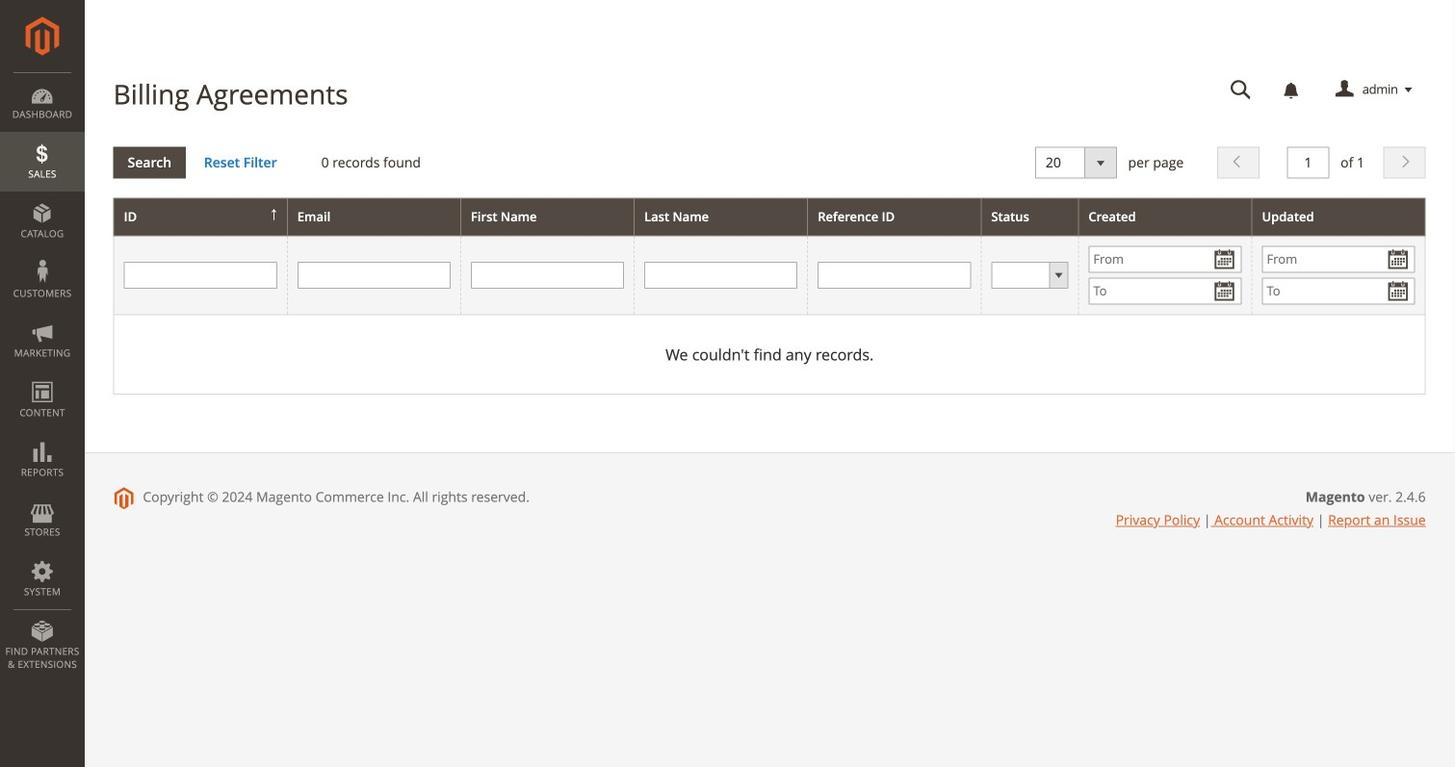Task type: describe. For each thing, give the bounding box(es) containing it.
To text field
[[1262, 278, 1416, 305]]

magento admin panel image
[[26, 16, 59, 56]]



Task type: vqa. For each thing, say whether or not it's contained in the screenshot.
first To text field from left
no



Task type: locate. For each thing, give the bounding box(es) containing it.
From text field
[[1262, 246, 1416, 273]]

None text field
[[1287, 147, 1330, 179], [471, 262, 624, 289], [645, 262, 798, 289], [1287, 147, 1330, 179], [471, 262, 624, 289], [645, 262, 798, 289]]

To text field
[[1089, 278, 1242, 305]]

From text field
[[1089, 246, 1242, 273]]

None text field
[[1217, 73, 1265, 107], [124, 262, 277, 289], [297, 262, 451, 289], [818, 262, 971, 289], [1217, 73, 1265, 107], [124, 262, 277, 289], [297, 262, 451, 289], [818, 262, 971, 289]]

menu bar
[[0, 72, 85, 681]]



